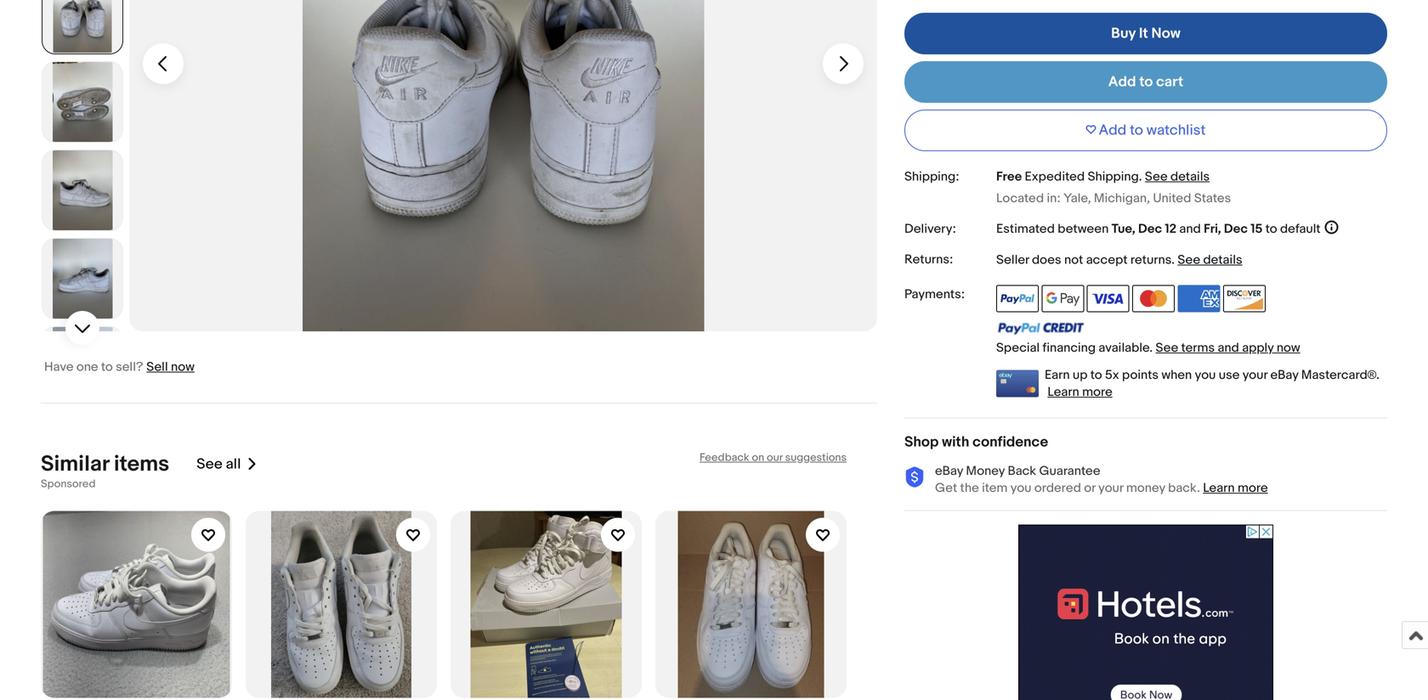 Task type: locate. For each thing, give the bounding box(es) containing it.
financing
[[1043, 341, 1096, 356]]

returns
[[1131, 253, 1172, 268]]

states
[[1195, 191, 1231, 206]]

0 horizontal spatial learn more link
[[1048, 385, 1113, 400]]

to left watchlist
[[1130, 122, 1144, 139]]

ebay money back guarantee
[[935, 464, 1101, 479]]

0 vertical spatial and
[[1180, 222, 1201, 237]]

your
[[1243, 368, 1268, 383], [1099, 481, 1124, 496]]

See all text field
[[197, 456, 241, 474]]

terms
[[1182, 341, 1215, 356]]

learn more link down up
[[1048, 385, 1113, 400]]

1 horizontal spatial you
[[1195, 368, 1216, 383]]

you inside earn up to 5x points when you use your ebay mastercard®. learn more
[[1195, 368, 1216, 383]]

dec
[[1139, 222, 1162, 237], [1224, 222, 1248, 237]]

mens nike air force 1 '07 - triple white cw2288-111 size-us 10 - picture 3 of 10 image
[[129, 0, 878, 332]]

0 horizontal spatial more
[[1083, 385, 1113, 400]]

0 vertical spatial you
[[1195, 368, 1216, 383]]

1 horizontal spatial dec
[[1224, 222, 1248, 237]]

see details link up united
[[1145, 169, 1210, 185]]

you left use
[[1195, 368, 1216, 383]]

seller does not accept returns . see details
[[997, 253, 1243, 268]]

now
[[1277, 341, 1301, 356], [171, 360, 195, 375]]

to left cart
[[1140, 73, 1153, 91]]

apply
[[1243, 341, 1274, 356]]

similar items
[[41, 452, 169, 478]]

american express image
[[1178, 285, 1221, 313]]

to left the 5x
[[1091, 368, 1103, 383]]

1 horizontal spatial learn
[[1203, 481, 1235, 496]]

0 vertical spatial ebay
[[1271, 368, 1299, 383]]

. up michigan,
[[1139, 169, 1142, 185]]

now right sell on the bottom of the page
[[171, 360, 195, 375]]

0 vertical spatial your
[[1243, 368, 1268, 383]]

see right the returns
[[1178, 253, 1201, 268]]

0 vertical spatial now
[[1277, 341, 1301, 356]]

0 horizontal spatial ebay
[[935, 464, 963, 479]]

Sponsored text field
[[41, 478, 96, 491]]

1 vertical spatial you
[[1011, 481, 1032, 496]]

0 vertical spatial add
[[1109, 73, 1137, 91]]

see up united
[[1145, 169, 1168, 185]]

see
[[1145, 169, 1168, 185], [1178, 253, 1201, 268], [1156, 341, 1179, 356], [197, 456, 223, 474]]

sell now link
[[147, 360, 195, 375]]

seller
[[997, 253, 1029, 268]]

learn down earn
[[1048, 385, 1080, 400]]

you down "back"
[[1011, 481, 1032, 496]]

ebay
[[1271, 368, 1299, 383], [935, 464, 963, 479]]

learn more link right "back."
[[1203, 481, 1268, 496]]

1 vertical spatial more
[[1238, 481, 1268, 496]]

more down the 5x
[[1083, 385, 1113, 400]]

learn more link
[[1048, 385, 1113, 400], [1203, 481, 1268, 496]]

items
[[114, 452, 169, 478]]

1 vertical spatial see details link
[[1178, 253, 1243, 268]]

located
[[997, 191, 1044, 206]]

and up use
[[1218, 341, 1240, 356]]

0 vertical spatial more
[[1083, 385, 1113, 400]]

cart
[[1157, 73, 1184, 91]]

and for 12
[[1180, 222, 1201, 237]]

1 vertical spatial and
[[1218, 341, 1240, 356]]

learn inside earn up to 5x points when you use your ebay mastercard®. learn more
[[1048, 385, 1080, 400]]

learn right "back."
[[1203, 481, 1235, 496]]

payments:
[[905, 287, 965, 302]]

estimated between tue, dec 12 and fri, dec 15 to default
[[997, 222, 1321, 237]]

and for terms
[[1218, 341, 1240, 356]]

0 vertical spatial learn
[[1048, 385, 1080, 400]]

you
[[1195, 368, 1216, 383], [1011, 481, 1032, 496]]

buy
[[1112, 25, 1136, 43]]

or
[[1084, 481, 1096, 496]]

feedback on our suggestions
[[700, 452, 847, 465]]

. down the 12
[[1172, 253, 1175, 268]]

default
[[1281, 222, 1321, 237]]

see details link down fri,
[[1178, 253, 1243, 268]]

0 horizontal spatial your
[[1099, 481, 1124, 496]]

and right the 12
[[1180, 222, 1201, 237]]

details
[[1171, 169, 1210, 185], [1204, 253, 1243, 268]]

use
[[1219, 368, 1240, 383]]

yale,
[[1064, 191, 1091, 206]]

1 vertical spatial .
[[1172, 253, 1175, 268]]

1 vertical spatial details
[[1204, 253, 1243, 268]]

it
[[1139, 25, 1149, 43]]

buy it now link
[[905, 13, 1388, 54]]

1 vertical spatial learn
[[1203, 481, 1235, 496]]

ebay up get
[[935, 464, 963, 479]]

points
[[1123, 368, 1159, 383]]

fri,
[[1204, 222, 1222, 237]]

see all
[[197, 456, 241, 474]]

confidence
[[973, 434, 1049, 452]]

dec left the 12
[[1139, 222, 1162, 237]]

1 vertical spatial add
[[1099, 122, 1127, 139]]

more right "back."
[[1238, 481, 1268, 496]]

the
[[961, 481, 979, 496]]

add to cart link
[[905, 61, 1388, 103]]

to
[[1140, 73, 1153, 91], [1130, 122, 1144, 139], [1266, 222, 1278, 237], [101, 360, 113, 375], [1091, 368, 1103, 383]]

see left all
[[197, 456, 223, 474]]

sponsored
[[41, 478, 96, 491]]

1 horizontal spatial learn more link
[[1203, 481, 1268, 496]]

discover image
[[1224, 285, 1266, 313]]

dec left 15
[[1224, 222, 1248, 237]]

. inside free expedited shipping . see details located in: yale, michigan, united states
[[1139, 169, 1142, 185]]

suggestions
[[785, 452, 847, 465]]

paypal image
[[997, 285, 1039, 313]]

more
[[1083, 385, 1113, 400], [1238, 481, 1268, 496]]

shop with confidence
[[905, 434, 1049, 452]]

learn
[[1048, 385, 1080, 400], [1203, 481, 1235, 496]]

picture 3 of 10 image
[[43, 0, 122, 54]]

on
[[752, 452, 765, 465]]

1 vertical spatial now
[[171, 360, 195, 375]]

guarantee
[[1040, 464, 1101, 479]]

add up shipping at the right top of the page
[[1099, 122, 1127, 139]]

shipping
[[1088, 169, 1139, 185]]

to inside earn up to 5x points when you use your ebay mastercard®. learn more
[[1091, 368, 1103, 383]]

to inside add to cart link
[[1140, 73, 1153, 91]]

accept
[[1086, 253, 1128, 268]]

does
[[1032, 253, 1062, 268]]

1 horizontal spatial and
[[1218, 341, 1240, 356]]

not
[[1065, 253, 1084, 268]]

google pay image
[[1042, 285, 1085, 313]]

details up united
[[1171, 169, 1210, 185]]

0 horizontal spatial now
[[171, 360, 195, 375]]

special
[[997, 341, 1040, 356]]

add inside button
[[1099, 122, 1127, 139]]

now right apply
[[1277, 341, 1301, 356]]

your right use
[[1243, 368, 1268, 383]]

watchlist
[[1147, 122, 1206, 139]]

united
[[1153, 191, 1192, 206]]

0 horizontal spatial and
[[1180, 222, 1201, 237]]

in:
[[1047, 191, 1061, 206]]

add
[[1109, 73, 1137, 91], [1099, 122, 1127, 139]]

see all link
[[197, 452, 258, 478]]

0 horizontal spatial .
[[1139, 169, 1142, 185]]

to inside add to watchlist button
[[1130, 122, 1144, 139]]

mastercard®.
[[1302, 368, 1380, 383]]

see inside free expedited shipping . see details located in: yale, michigan, united states
[[1145, 169, 1168, 185]]

.
[[1139, 169, 1142, 185], [1172, 253, 1175, 268]]

see details link
[[1145, 169, 1210, 185], [1178, 253, 1243, 268]]

0 vertical spatial .
[[1139, 169, 1142, 185]]

add for add to watchlist
[[1099, 122, 1127, 139]]

your right "or"
[[1099, 481, 1124, 496]]

have one to sell? sell now
[[44, 360, 195, 375]]

add left cart
[[1109, 73, 1137, 91]]

master card image
[[1133, 285, 1175, 313]]

sell
[[147, 360, 168, 375]]

0 horizontal spatial learn
[[1048, 385, 1080, 400]]

0 vertical spatial details
[[1171, 169, 1210, 185]]

learn more
[[1203, 481, 1268, 496]]

details down fri,
[[1204, 253, 1243, 268]]

0 horizontal spatial you
[[1011, 481, 1032, 496]]

0 horizontal spatial dec
[[1139, 222, 1162, 237]]

up
[[1073, 368, 1088, 383]]

1 horizontal spatial ebay
[[1271, 368, 1299, 383]]

ebay inside earn up to 5x points when you use your ebay mastercard®. learn more
[[1271, 368, 1299, 383]]

1 horizontal spatial your
[[1243, 368, 1268, 383]]

ebay down apply
[[1271, 368, 1299, 383]]



Task type: vqa. For each thing, say whether or not it's contained in the screenshot.
Warranty
no



Task type: describe. For each thing, give the bounding box(es) containing it.
money
[[1127, 481, 1166, 496]]

get
[[935, 481, 958, 496]]

see terms and apply now link
[[1156, 341, 1301, 356]]

earn up to 5x points when you use your ebay mastercard®. learn more
[[1045, 368, 1380, 400]]

1 horizontal spatial now
[[1277, 341, 1301, 356]]

all
[[226, 456, 241, 474]]

your inside earn up to 5x points when you use your ebay mastercard®. learn more
[[1243, 368, 1268, 383]]

12
[[1165, 222, 1177, 237]]

1 horizontal spatial more
[[1238, 481, 1268, 496]]

shop
[[905, 434, 939, 452]]

shipping:
[[905, 169, 960, 185]]

add to watchlist button
[[905, 110, 1388, 151]]

visa image
[[1087, 285, 1130, 313]]

available.
[[1099, 341, 1153, 356]]

get the item you ordered or your money back.
[[935, 481, 1201, 496]]

with details__icon image
[[905, 467, 925, 488]]

our
[[767, 452, 783, 465]]

more inside earn up to 5x points when you use your ebay mastercard®. learn more
[[1083, 385, 1113, 400]]

ordered
[[1035, 481, 1082, 496]]

0 vertical spatial see details link
[[1145, 169, 1210, 185]]

see up the when
[[1156, 341, 1179, 356]]

ebay mastercard image
[[997, 370, 1039, 398]]

2 dec from the left
[[1224, 222, 1248, 237]]

paypal credit image
[[997, 322, 1085, 335]]

delivery:
[[905, 222, 956, 237]]

picture 5 of 10 image
[[43, 151, 122, 230]]

earn
[[1045, 368, 1070, 383]]

feedback
[[700, 452, 750, 465]]

with
[[942, 434, 970, 452]]

add to cart
[[1109, 73, 1184, 91]]

sell?
[[116, 360, 143, 375]]

feedback on our suggestions link
[[700, 452, 847, 465]]

estimated
[[997, 222, 1055, 237]]

when
[[1162, 368, 1192, 383]]

one
[[76, 360, 98, 375]]

to right 15
[[1266, 222, 1278, 237]]

15
[[1251, 222, 1263, 237]]

picture 6 of 10 image
[[43, 239, 122, 319]]

1 vertical spatial your
[[1099, 481, 1124, 496]]

returns:
[[905, 252, 953, 267]]

between
[[1058, 222, 1109, 237]]

1 dec from the left
[[1139, 222, 1162, 237]]

5x
[[1105, 368, 1120, 383]]

now
[[1152, 25, 1181, 43]]

back.
[[1168, 481, 1201, 496]]

advertisement region
[[1019, 525, 1274, 701]]

money
[[966, 464, 1005, 479]]

have
[[44, 360, 74, 375]]

similar
[[41, 452, 109, 478]]

1 vertical spatial ebay
[[935, 464, 963, 479]]

picture 4 of 10 image
[[43, 62, 122, 142]]

to right one
[[101, 360, 113, 375]]

back
[[1008, 464, 1037, 479]]

tue,
[[1112, 222, 1136, 237]]

details inside free expedited shipping . see details located in: yale, michigan, united states
[[1171, 169, 1210, 185]]

free
[[997, 169, 1022, 185]]

item
[[982, 481, 1008, 496]]

1 vertical spatial learn more link
[[1203, 481, 1268, 496]]

add to watchlist
[[1099, 122, 1206, 139]]

buy it now
[[1112, 25, 1181, 43]]

michigan,
[[1094, 191, 1151, 206]]

free expedited shipping . see details located in: yale, michigan, united states
[[997, 169, 1231, 206]]

1 horizontal spatial .
[[1172, 253, 1175, 268]]

expedited
[[1025, 169, 1085, 185]]

add for add to cart
[[1109, 73, 1137, 91]]

special financing available. see terms and apply now
[[997, 341, 1301, 356]]

0 vertical spatial learn more link
[[1048, 385, 1113, 400]]



